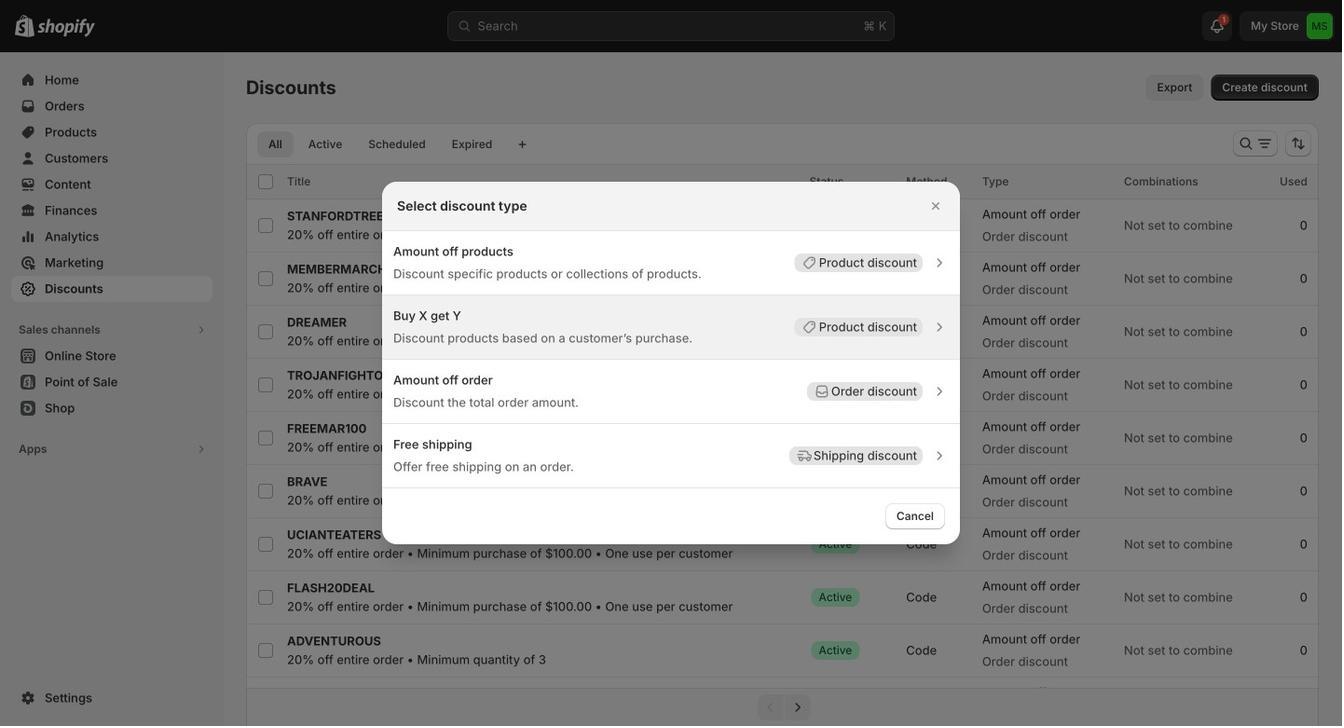 Task type: locate. For each thing, give the bounding box(es) containing it.
tab list
[[254, 131, 507, 158]]

shopify image
[[37, 18, 95, 37]]

dialog
[[0, 182, 1342, 544]]



Task type: vqa. For each thing, say whether or not it's contained in the screenshot.
the pick your plan
no



Task type: describe. For each thing, give the bounding box(es) containing it.
pagination element
[[246, 688, 1319, 726]]



